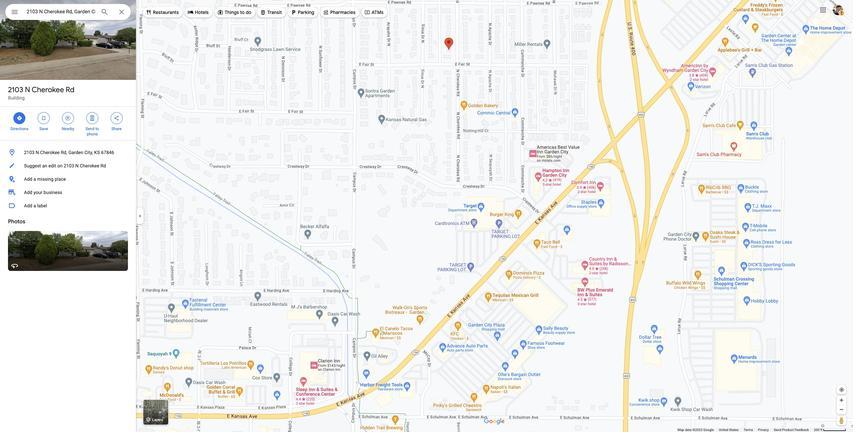 Task type: vqa. For each thing, say whether or not it's contained in the screenshot.
Terms
yes



Task type: locate. For each thing, give the bounding box(es) containing it.
google maps element
[[0, 0, 853, 433]]

0 horizontal spatial n
[[25, 85, 30, 95]]

cherokee inside 2103 n cherokee rd building
[[32, 85, 64, 95]]

ks
[[94, 150, 100, 155]]

0 vertical spatial cherokee
[[32, 85, 64, 95]]

a
[[33, 177, 36, 182], [33, 203, 36, 209]]

actions for 2103 n cherokee rd region
[[0, 107, 136, 140]]

cherokee up 
[[32, 85, 64, 95]]

1 vertical spatial 2103
[[24, 150, 34, 155]]

privacy button
[[758, 428, 769, 433]]

to left do
[[240, 9, 245, 15]]

2103 inside 2103 n cherokee rd building
[[8, 85, 23, 95]]


[[291, 9, 297, 16]]

ft
[[820, 429, 823, 432]]

footer containing map data ©2023 google
[[678, 428, 814, 433]]

2103 up suggest
[[24, 150, 34, 155]]

1 horizontal spatial n
[[36, 150, 39, 155]]

2 add from the top
[[24, 190, 32, 195]]

rd
[[66, 85, 74, 95], [101, 163, 106, 169]]

add left your
[[24, 190, 32, 195]]

0 vertical spatial a
[[33, 177, 36, 182]]

0 vertical spatial send
[[86, 127, 94, 131]]

united states button
[[719, 428, 739, 433]]

restaurants
[[153, 9, 179, 15]]

cherokee down "city,"
[[80, 163, 99, 169]]

add
[[24, 177, 32, 182], [24, 190, 32, 195], [24, 203, 32, 209]]

google
[[703, 429, 714, 432]]


[[188, 9, 194, 16]]

suggest
[[24, 163, 41, 169]]

2 vertical spatial add
[[24, 203, 32, 209]]

cherokee
[[32, 85, 64, 95], [40, 150, 60, 155], [80, 163, 99, 169]]

terms
[[744, 429, 753, 432]]

a for label
[[33, 203, 36, 209]]

1 vertical spatial a
[[33, 203, 36, 209]]

show your location image
[[839, 387, 845, 393]]

n inside 2103 n cherokee rd building
[[25, 85, 30, 95]]

1 add from the top
[[24, 177, 32, 182]]

200 ft
[[814, 429, 823, 432]]


[[41, 115, 47, 122]]

 parking
[[291, 9, 314, 16]]

on
[[57, 163, 63, 169]]

 search field
[[5, 4, 131, 21]]

2103 up building
[[8, 85, 23, 95]]

0 horizontal spatial rd
[[66, 85, 74, 95]]

nearby
[[62, 127, 74, 131]]

2103 right the on
[[64, 163, 74, 169]]

1 horizontal spatial send
[[774, 429, 781, 432]]

rd down 67846
[[101, 163, 106, 169]]

0 horizontal spatial 2103
[[8, 85, 23, 95]]

add for add a label
[[24, 203, 32, 209]]

add down suggest
[[24, 177, 32, 182]]

feedback
[[795, 429, 809, 432]]

200
[[814, 429, 820, 432]]

 hotels
[[188, 9, 209, 16]]

2103
[[8, 85, 23, 95], [24, 150, 34, 155], [64, 163, 74, 169]]

zoom in image
[[839, 398, 844, 403]]

to up phone
[[95, 127, 99, 131]]

a left missing on the left
[[33, 177, 36, 182]]

united states
[[719, 429, 739, 432]]

0 horizontal spatial send
[[86, 127, 94, 131]]

transit
[[267, 9, 282, 15]]

rd,
[[61, 150, 67, 155]]

2 horizontal spatial n
[[75, 163, 79, 169]]

None field
[[27, 8, 95, 16]]

1 a from the top
[[33, 177, 36, 182]]

states
[[729, 429, 739, 432]]

to
[[240, 9, 245, 15], [95, 127, 99, 131]]

2 horizontal spatial 2103
[[64, 163, 74, 169]]

0 vertical spatial 2103
[[8, 85, 23, 95]]

add your business link
[[0, 186, 136, 199]]

add a missing place
[[24, 177, 66, 182]]

hotels
[[195, 9, 209, 15]]

1 vertical spatial to
[[95, 127, 99, 131]]

1 horizontal spatial rd
[[101, 163, 106, 169]]

privacy
[[758, 429, 769, 432]]

send left product on the right of the page
[[774, 429, 781, 432]]

place
[[55, 177, 66, 182]]

cherokee for rd,
[[40, 150, 60, 155]]

city,
[[84, 150, 93, 155]]

united
[[719, 429, 729, 432]]

1 vertical spatial cherokee
[[40, 150, 60, 155]]

0 vertical spatial n
[[25, 85, 30, 95]]

add left label
[[24, 203, 32, 209]]

footer
[[678, 428, 814, 433]]

share
[[111, 127, 122, 131]]

0 vertical spatial rd
[[66, 85, 74, 95]]

layers
[[152, 418, 163, 423]]

directions
[[10, 127, 28, 131]]

save
[[39, 127, 48, 131]]

add a label
[[24, 203, 47, 209]]


[[260, 9, 266, 16]]

0 horizontal spatial to
[[95, 127, 99, 131]]


[[146, 9, 152, 16]]

footer inside the google maps element
[[678, 428, 814, 433]]

n
[[25, 85, 30, 95], [36, 150, 39, 155], [75, 163, 79, 169]]

phone
[[87, 132, 98, 137]]

200 ft button
[[814, 429, 846, 432]]

send
[[86, 127, 94, 131], [774, 429, 781, 432]]

send inside button
[[774, 429, 781, 432]]

send inside send to phone
[[86, 127, 94, 131]]

map
[[678, 429, 684, 432]]

a left label
[[33, 203, 36, 209]]

n for rd,
[[36, 150, 39, 155]]

1 vertical spatial add
[[24, 190, 32, 195]]

0 vertical spatial add
[[24, 177, 32, 182]]

cherokee up edit
[[40, 150, 60, 155]]

rd up 
[[66, 85, 74, 95]]

1 vertical spatial send
[[774, 429, 781, 432]]

1 horizontal spatial 2103
[[24, 150, 34, 155]]

 pharmacies
[[323, 9, 356, 16]]

2103 for rd,
[[24, 150, 34, 155]]

2103 n cherokee rd, garden city, ks 67846 button
[[0, 146, 136, 159]]

2103 n cherokee rd main content
[[0, 0, 136, 433]]

3 add from the top
[[24, 203, 32, 209]]

2103 n cherokee rd, garden city, ks 67846
[[24, 150, 114, 155]]

none field inside 2103 n cherokee rd, garden city, ks 67846 field
[[27, 8, 95, 16]]

data
[[685, 429, 692, 432]]

send up phone
[[86, 127, 94, 131]]

1 vertical spatial n
[[36, 150, 39, 155]]

2 a from the top
[[33, 203, 36, 209]]

suggest an edit on 2103 n cherokee rd
[[24, 163, 106, 169]]

add a missing place button
[[0, 173, 136, 186]]

terms button
[[744, 428, 753, 433]]

collapse side panel image
[[136, 213, 144, 220]]

1 vertical spatial rd
[[101, 163, 106, 169]]

0 vertical spatial to
[[240, 9, 245, 15]]

1 horizontal spatial to
[[240, 9, 245, 15]]


[[11, 7, 19, 17]]



Task type: describe. For each thing, give the bounding box(es) containing it.

[[65, 115, 71, 122]]

to inside  things to do
[[240, 9, 245, 15]]


[[323, 9, 329, 16]]

photos
[[8, 219, 25, 225]]

an
[[42, 163, 47, 169]]

67846
[[101, 150, 114, 155]]

edit
[[48, 163, 56, 169]]

building
[[8, 95, 25, 101]]

send product feedback
[[774, 429, 809, 432]]

add a label button
[[0, 199, 136, 213]]

2103 for rd
[[8, 85, 23, 95]]

cherokee for rd
[[32, 85, 64, 95]]

 restaurants
[[146, 9, 179, 16]]

add for add your business
[[24, 190, 32, 195]]


[[114, 115, 120, 122]]

show street view coverage image
[[837, 416, 847, 426]]

zoom out image
[[839, 408, 844, 413]]

2 vertical spatial cherokee
[[80, 163, 99, 169]]

label
[[37, 203, 47, 209]]

send to phone
[[86, 127, 99, 137]]

suggest an edit on 2103 n cherokee rd button
[[0, 159, 136, 173]]

2103 N Cherokee Rd, Garden City, KS 67846 field
[[5, 4, 131, 20]]

send for send to phone
[[86, 127, 94, 131]]


[[217, 9, 223, 16]]


[[364, 9, 370, 16]]

rd inside 2103 n cherokee rd building
[[66, 85, 74, 95]]

a for missing
[[33, 177, 36, 182]]

add for add a missing place
[[24, 177, 32, 182]]

product
[[782, 429, 794, 432]]


[[89, 115, 95, 122]]

n for rd
[[25, 85, 30, 95]]

2 vertical spatial n
[[75, 163, 79, 169]]

garden
[[68, 150, 83, 155]]

 atms
[[364, 9, 384, 16]]

atms
[[372, 9, 384, 15]]

 things to do
[[217, 9, 251, 16]]

do
[[246, 9, 251, 15]]

add your business
[[24, 190, 62, 195]]

your
[[33, 190, 42, 195]]

to inside send to phone
[[95, 127, 99, 131]]


[[16, 115, 22, 122]]

 transit
[[260, 9, 282, 16]]

send product feedback button
[[774, 428, 809, 433]]

business
[[44, 190, 62, 195]]

2103 n cherokee rd building
[[8, 85, 74, 101]]

pharmacies
[[330, 9, 356, 15]]

©2023
[[693, 429, 703, 432]]

 button
[[5, 4, 24, 21]]

map data ©2023 google
[[678, 429, 714, 432]]

things
[[225, 9, 239, 15]]

parking
[[298, 9, 314, 15]]

2 vertical spatial 2103
[[64, 163, 74, 169]]

send for send product feedback
[[774, 429, 781, 432]]

rd inside button
[[101, 163, 106, 169]]

missing
[[37, 177, 54, 182]]



